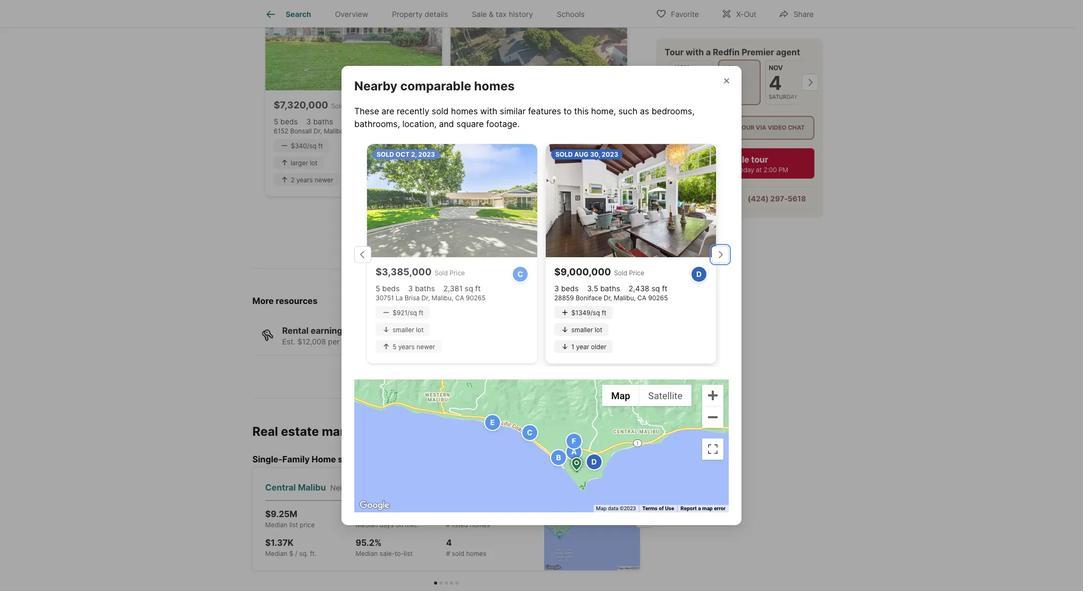 Task type: describe. For each thing, give the bounding box(es) containing it.
lot for $1349/sq
[[595, 326, 602, 334]]

10 years newer
[[476, 176, 521, 184]]

30,
[[590, 150, 600, 158]]

search
[[286, 10, 311, 19]]

(424) 297-5618
[[748, 194, 806, 203]]

ask
[[675, 194, 689, 203]]

2 for 2 baths
[[492, 117, 496, 126]]

beds for 3,655 sq ft
[[280, 117, 298, 126]]

listed
[[452, 521, 468, 529]]

x-out
[[736, 9, 756, 18]]

nov inside button
[[675, 64, 689, 72]]

bluewater
[[478, 424, 539, 439]]

ft right the 2,381 at the top of page
[[475, 284, 481, 293]]

0 vertical spatial a
[[706, 47, 711, 57]]

property details
[[392, 10, 448, 19]]

1 horizontal spatial smaller lot
[[476, 159, 507, 167]]

2,381
[[443, 284, 463, 293]]

5 for 3,655 sq ft
[[274, 117, 278, 126]]

90265 down 2,381 sq ft
[[466, 294, 486, 302]]

nov 3 friday
[[722, 64, 741, 101]]

menu bar inside nearby comparable homes "dialog"
[[602, 385, 692, 406]]

sold price for $9,000,000
[[614, 269, 644, 277]]

tax
[[496, 10, 507, 19]]

recently
[[397, 106, 429, 116]]

real
[[252, 424, 278, 439]]

price
[[300, 521, 315, 529]]

beds up 29740
[[466, 117, 483, 126]]

3 up the 28859
[[554, 284, 559, 293]]

5 for 2,381 sq ft
[[376, 284, 380, 293]]

report a map error link
[[681, 506, 726, 512]]

$1349/sq
[[571, 309, 600, 317]]

resources
[[276, 296, 318, 306]]

5 years newer
[[393, 343, 435, 351]]

for
[[418, 424, 435, 439]]

6152
[[274, 127, 288, 135]]

$
[[289, 550, 293, 558]]

$12,008
[[297, 337, 326, 346]]

x-
[[736, 9, 744, 18]]

malibu, for 28859 boniface dr, malibu, ca 90265
[[614, 294, 636, 302]]

similar
[[500, 106, 526, 116]]

ca down 2,381 sq ft
[[455, 294, 464, 302]]

beds for 2,381 sq ft
[[382, 284, 400, 293]]

lot for $921/sq
[[416, 326, 424, 334]]

3 inside nov 3 friday
[[722, 71, 735, 95]]

tab list containing search
[[252, 0, 605, 27]]

days
[[380, 521, 394, 529]]

sold inside 4 # sold homes
[[452, 550, 464, 558]]

satellite
[[648, 390, 682, 401]]

favorite button
[[647, 2, 708, 24]]

slide 3 dot image
[[444, 582, 448, 585]]

are
[[382, 106, 394, 116]]

homes inside 4 # sold homes
[[466, 550, 486, 558]]

10
[[476, 176, 483, 184]]

ask a question
[[675, 194, 729, 203]]

$9.25m
[[265, 509, 297, 520]]

29740 baden pl, malibu, ca 90265
[[459, 127, 564, 135]]

and
[[439, 119, 454, 129]]

bedrooms,
[[652, 106, 695, 116]]

estate
[[281, 424, 319, 439]]

Nov button
[[671, 60, 714, 105]]

oct
[[396, 150, 410, 158]]

(424)
[[748, 194, 769, 203]]

3 beds for 2 baths
[[459, 117, 483, 126]]

map inside nearby comparable homes "dialog"
[[702, 506, 713, 512]]

sold price for $3,385,000
[[434, 269, 465, 277]]

baden
[[480, 127, 499, 135]]

agent
[[776, 47, 800, 57]]

90265 for 29740 baden pl, malibu, ca 90265
[[544, 127, 564, 135]]

data
[[608, 506, 618, 512]]

3 up bonsall
[[306, 117, 311, 126]]

smaller for $3,385,000
[[393, 326, 414, 334]]

2 baths
[[492, 117, 518, 126]]

real estate market insights for 29351 bluewater rd
[[252, 424, 557, 439]]

redfin
[[713, 47, 740, 57]]

based
[[368, 337, 390, 346]]

2 horizontal spatial 5
[[393, 343, 396, 351]]

saturday
[[769, 94, 798, 101]]

terms of use link
[[642, 506, 674, 512]]

53
[[446, 509, 457, 520]]

ca for 28859 boniface dr, malibu, ca 90265
[[637, 294, 646, 302]]

carousel group
[[248, 466, 652, 585]]

median for $1.37k
[[265, 550, 287, 558]]

footage.
[[486, 119, 520, 129]]

nov 4 saturday
[[769, 64, 798, 101]]

map for map
[[611, 390, 630, 401]]

photo of 28859 boniface dr, malibu, ca 90265 image
[[546, 144, 716, 258]]

terms of use
[[642, 506, 674, 512]]

on inside rental earnings est. $12,008 per month, based on comparable rentals
[[392, 337, 401, 346]]

3 baths for 3,655 sq ft
[[306, 117, 333, 126]]

0 horizontal spatial c
[[517, 270, 523, 279]]

$1349/sq ft
[[571, 309, 606, 317]]

$340/sq ft
[[291, 142, 323, 150]]

2023 for $9,000,000
[[602, 150, 618, 158]]

price up the 2,381 at the top of page
[[450, 269, 465, 277]]

google image
[[357, 499, 392, 513]]

more
[[252, 296, 274, 306]]

central malibu neighborhood
[[265, 483, 381, 493]]

ft down 28859 boniface dr, malibu, ca 90265
[[602, 309, 606, 317]]

&
[[489, 10, 494, 19]]

b
[[556, 454, 561, 463]]

2:00
[[763, 166, 777, 174]]

baths for 2,381 sq ft
[[415, 284, 435, 293]]

ft right 2,438
[[662, 284, 667, 293]]

comparable inside rental earnings est. $12,008 per month, based on comparable rentals
[[403, 337, 445, 346]]

boniface
[[576, 294, 602, 302]]

malibu
[[298, 483, 326, 493]]

today
[[736, 166, 754, 174]]

at
[[756, 166, 762, 174]]

schedule
[[711, 154, 749, 165]]

image image
[[544, 469, 640, 571]]

next image for tour with a redfin premier agent
[[801, 74, 818, 91]]

on inside view comparables on map button
[[470, 224, 480, 235]]

newer for $2,800,000
[[503, 176, 521, 184]]

nov for 3
[[722, 64, 736, 72]]

a for map
[[698, 506, 701, 512]]

older
[[591, 343, 606, 351]]

rental earnings est. $12,008 per month, based on comparable rentals
[[282, 326, 471, 346]]

tour with a redfin premier agent
[[665, 47, 800, 57]]

mkt.
[[405, 521, 418, 529]]

view
[[392, 224, 413, 235]]

square
[[456, 119, 484, 129]]

ft right "$921/sq"
[[419, 309, 423, 317]]

$1.37k
[[265, 538, 294, 549]]

ft down 6152 bonsall dr, malibu, ca 90265
[[318, 142, 323, 150]]

sale & tax history
[[472, 10, 533, 19]]

# for 53
[[446, 521, 450, 529]]

90265 for 6152 bonsall dr, malibu, ca 90265
[[358, 127, 378, 135]]

x-out button
[[712, 2, 765, 24]]

per
[[328, 337, 340, 346]]

list inside $9.25m median list price
[[289, 521, 298, 529]]

rd
[[542, 424, 557, 439]]

features
[[528, 106, 561, 116]]

1 year older
[[571, 343, 606, 351]]

28859
[[554, 294, 574, 302]]

sold for $9,000,000
[[555, 150, 573, 158]]

3 beds for 3.5 baths
[[554, 284, 579, 293]]

out
[[744, 9, 756, 18]]

years inside nearby comparable homes "dialog"
[[398, 343, 415, 351]]

sold for $3,385,000
[[377, 150, 394, 158]]

baths up 29740 baden pl, malibu, ca 90265
[[498, 117, 518, 126]]

smaller lot for $9,000,000
[[571, 326, 602, 334]]

(424) 297-5618 link
[[748, 194, 806, 203]]

2,
[[411, 150, 417, 158]]

sold inside the $2,800,000 sold price
[[518, 102, 532, 110]]

price up 2,438
[[629, 269, 644, 277]]

5 beds for 2,381 sq ft
[[376, 284, 400, 293]]

$9.25m median list price
[[265, 509, 315, 529]]

next image for single-family home
[[635, 511, 652, 528]]

3,655
[[342, 117, 362, 126]]

dr, for 6152
[[314, 127, 322, 135]]

la
[[396, 294, 403, 302]]

newer inside nearby comparable homes "dialog"
[[416, 343, 435, 351]]

$480/sq
[[476, 142, 501, 150]]

dr, for 28859
[[604, 294, 612, 302]]

a b
[[556, 447, 577, 463]]



Task type: locate. For each thing, give the bounding box(es) containing it.
3 beds inside nearby comparable homes "dialog"
[[554, 284, 579, 293]]

sold down listed
[[452, 550, 464, 558]]

larger
[[291, 159, 308, 167]]

2 horizontal spatial smaller lot
[[571, 326, 602, 334]]

1 horizontal spatial a
[[698, 506, 701, 512]]

dr, right bonsall
[[314, 127, 322, 135]]

0 horizontal spatial 3 baths
[[306, 117, 333, 126]]

comparable up recently
[[400, 79, 471, 94]]

1 vertical spatial sold
[[452, 550, 464, 558]]

1 vertical spatial 2
[[291, 176, 295, 184]]

slide 4 dot image
[[450, 582, 453, 585]]

0 vertical spatial map
[[482, 224, 500, 235]]

1 horizontal spatial map
[[611, 390, 630, 401]]

4 inside 'nov 4 saturday'
[[769, 71, 782, 95]]

0 horizontal spatial dr,
[[314, 127, 322, 135]]

a right report
[[698, 506, 701, 512]]

malibu, down 2,438
[[614, 294, 636, 302]]

smaller lot down $921/sq ft
[[393, 326, 424, 334]]

2023 right 2,
[[418, 150, 435, 158]]

2 vertical spatial a
[[698, 506, 701, 512]]

years
[[296, 176, 313, 184], [485, 176, 501, 184], [398, 343, 415, 351]]

newer
[[315, 176, 333, 184], [503, 176, 521, 184], [416, 343, 435, 351]]

homes inside nearby comparable homes element
[[474, 79, 515, 94]]

overview tab
[[323, 2, 380, 27]]

0 horizontal spatial next image
[[635, 511, 652, 528]]

single-
[[252, 454, 282, 465]]

0 horizontal spatial sold
[[432, 106, 449, 116]]

ft down pl,
[[503, 142, 508, 150]]

113 median days on mkt.
[[356, 509, 418, 529]]

1 horizontal spatial map
[[702, 506, 713, 512]]

nov up bedrooms, at the right of page
[[675, 64, 689, 72]]

4 inside 4 # sold homes
[[446, 538, 452, 549]]

2 horizontal spatial next image
[[801, 74, 818, 91]]

schools tab
[[545, 2, 597, 27]]

2 horizontal spatial smaller
[[571, 326, 593, 334]]

0 vertical spatial sold
[[432, 106, 449, 116]]

0 vertical spatial 5 beds
[[274, 117, 298, 126]]

5
[[274, 117, 278, 126], [376, 284, 380, 293], [393, 343, 396, 351]]

1 horizontal spatial d
[[696, 270, 702, 279]]

tour for tour with a redfin premier agent
[[665, 47, 684, 57]]

2 nov from the left
[[722, 64, 736, 72]]

0 horizontal spatial smaller
[[393, 326, 414, 334]]

rentals
[[447, 337, 471, 346]]

sold inside these are recently sold homes with similar features to this home, such as bedrooms, bathrooms, location, and square footage.
[[432, 106, 449, 116]]

smaller for $9,000,000
[[571, 326, 593, 334]]

sold left aug
[[555, 150, 573, 158]]

newer left the rentals
[[416, 343, 435, 351]]

share button
[[770, 2, 823, 24]]

1 vertical spatial next image
[[712, 247, 729, 264]]

newer down larger lot
[[315, 176, 333, 184]]

5618
[[788, 194, 806, 203]]

sale
[[472, 10, 487, 19]]

4 down 53
[[446, 538, 452, 549]]

0 horizontal spatial 5
[[274, 117, 278, 126]]

sold oct 2, 2023
[[377, 150, 435, 158]]

brisa
[[405, 294, 420, 302]]

5 beds up the 6152
[[274, 117, 298, 126]]

beds up the 28859
[[561, 284, 579, 293]]

$480/sq ft
[[476, 142, 508, 150]]

median down $9.25m
[[265, 521, 287, 529]]

price inside the $2,800,000 sold price
[[533, 102, 549, 110]]

1 vertical spatial 4
[[446, 538, 452, 549]]

0 horizontal spatial map
[[596, 506, 607, 512]]

tour for tour via video chat
[[738, 124, 754, 132]]

2 2023 from the left
[[602, 150, 618, 158]]

# up the 'slide 3 dot' image
[[446, 550, 450, 558]]

1 vertical spatial map
[[702, 506, 713, 512]]

homes right listed
[[470, 521, 490, 529]]

video
[[768, 124, 787, 132]]

smaller down "$921/sq"
[[393, 326, 414, 334]]

baths up 28859 boniface dr, malibu, ca 90265
[[600, 284, 620, 293]]

# for 4
[[446, 550, 450, 558]]

property
[[392, 10, 423, 19]]

1 2023 from the left
[[418, 150, 435, 158]]

malibu, right pl,
[[510, 127, 532, 135]]

menu bar
[[602, 385, 692, 406]]

homes inside 53 # listed homes
[[470, 521, 490, 529]]

0 horizontal spatial 2023
[[418, 150, 435, 158]]

3.5 baths
[[587, 284, 620, 293]]

smaller lot
[[476, 159, 507, 167], [393, 326, 424, 334], [571, 326, 602, 334]]

2 sold price from the left
[[614, 269, 644, 277]]

median inside 95.2% median sale-to-list
[[356, 550, 378, 558]]

c inside map region
[[527, 428, 533, 437]]

2 horizontal spatial sq
[[651, 284, 660, 293]]

2 vertical spatial next image
[[635, 511, 652, 528]]

2 # from the top
[[446, 550, 450, 558]]

$7,320,000
[[274, 99, 328, 111]]

$7,320,000 sold price
[[274, 99, 361, 111]]

$921/sq
[[393, 309, 417, 317]]

2023 for $3,385,000
[[418, 150, 435, 158]]

3 nov from the left
[[769, 64, 783, 72]]

history
[[509, 10, 533, 19]]

6152 bonsall dr, malibu, ca 90265
[[274, 127, 378, 135]]

map region
[[277, 325, 822, 592]]

question
[[697, 194, 729, 203]]

slide 2 dot image
[[439, 582, 442, 585]]

0 horizontal spatial tour
[[665, 47, 684, 57]]

0 horizontal spatial newer
[[315, 176, 333, 184]]

1 vertical spatial d
[[591, 458, 597, 467]]

0 vertical spatial 5
[[274, 117, 278, 126]]

90265 down 2,438 sq ft
[[648, 294, 668, 302]]

1 vertical spatial #
[[446, 550, 450, 558]]

2 vertical spatial on
[[396, 521, 403, 529]]

dr, down 3.5 baths
[[604, 294, 612, 302]]

0 vertical spatial c
[[517, 270, 523, 279]]

with inside these are recently sold homes with similar features to this home, such as bedrooms, bathrooms, location, and square footage.
[[480, 106, 497, 116]]

0 horizontal spatial smaller lot
[[393, 326, 424, 334]]

a inside nearby comparable homes "dialog"
[[698, 506, 701, 512]]

malibu, for 29740 baden pl, malibu, ca 90265
[[510, 127, 532, 135]]

0 horizontal spatial list
[[289, 521, 298, 529]]

malibu, down the 2,381 at the top of page
[[432, 294, 453, 302]]

1 horizontal spatial sq
[[465, 284, 473, 293]]

map right comparables
[[482, 224, 500, 235]]

menu bar containing map
[[602, 385, 692, 406]]

days)
[[396, 454, 420, 465]]

0 horizontal spatial 5 beds
[[274, 117, 298, 126]]

1 horizontal spatial newer
[[416, 343, 435, 351]]

slide 5 dot image
[[455, 582, 458, 585]]

sq for $3,385,000
[[465, 284, 473, 293]]

1 vertical spatial 3 beds
[[554, 284, 579, 293]]

tour via video chat list box
[[665, 116, 814, 140]]

1 horizontal spatial sold
[[555, 150, 573, 158]]

sq
[[364, 117, 372, 126], [465, 284, 473, 293], [651, 284, 660, 293]]

sale & tax history tab
[[460, 2, 545, 27]]

month,
[[342, 337, 366, 346]]

comparable down $921/sq ft
[[403, 337, 445, 346]]

5 beds inside nearby comparable homes "dialog"
[[376, 284, 400, 293]]

baths for 2,438 sq ft
[[600, 284, 620, 293]]

1 horizontal spatial list
[[404, 550, 412, 558]]

photo of 29740 baden pl, malibu, ca 90265 image
[[450, 0, 627, 90]]

©2023
[[620, 506, 636, 512]]

lot for $480/sq
[[499, 159, 507, 167]]

29351
[[437, 424, 475, 439]]

/
[[295, 550, 297, 558]]

sale-
[[380, 550, 395, 558]]

0 vertical spatial #
[[446, 521, 450, 529]]

4 # sold homes
[[446, 538, 486, 558]]

family
[[282, 454, 310, 465]]

map left data
[[596, 506, 607, 512]]

map data ©2023
[[596, 506, 636, 512]]

sq right 2,438
[[651, 284, 660, 293]]

baths for 3,655 sq ft
[[313, 117, 333, 126]]

schedule tour next available: today at 2:00 pm
[[691, 154, 788, 174]]

lot up the 10 years newer at the top of page
[[499, 159, 507, 167]]

sq right the 2,381 at the top of page
[[465, 284, 473, 293]]

0 vertical spatial tour
[[665, 47, 684, 57]]

3
[[722, 71, 735, 95], [306, 117, 311, 126], [459, 117, 464, 126], [408, 284, 413, 293], [554, 284, 559, 293]]

with up nov button
[[686, 47, 704, 57]]

via
[[756, 124, 766, 132]]

0 vertical spatial 3 beds
[[459, 117, 483, 126]]

central malibu link
[[265, 482, 330, 494]]

2 up baden
[[492, 117, 496, 126]]

smaller down $480/sq
[[476, 159, 497, 167]]

# inside 4 # sold homes
[[446, 550, 450, 558]]

option
[[665, 116, 730, 140]]

1 horizontal spatial 5 beds
[[376, 284, 400, 293]]

1 horizontal spatial 3 baths
[[408, 284, 435, 293]]

map for map data ©2023
[[596, 506, 607, 512]]

29740
[[459, 127, 478, 135]]

1 horizontal spatial 2
[[492, 117, 496, 126]]

0 horizontal spatial years
[[296, 176, 313, 184]]

smaller up year
[[571, 326, 593, 334]]

schools
[[557, 10, 585, 19]]

1 horizontal spatial 4
[[769, 71, 782, 95]]

3 up the brisa
[[408, 284, 413, 293]]

1 vertical spatial 5
[[376, 284, 380, 293]]

map
[[482, 224, 500, 235], [702, 506, 713, 512]]

28859 boniface dr, malibu, ca 90265
[[554, 294, 668, 302]]

list inside 95.2% median sale-to-list
[[404, 550, 412, 558]]

1 nov from the left
[[675, 64, 689, 72]]

friday
[[722, 94, 741, 101]]

1 horizontal spatial 3 beds
[[554, 284, 579, 293]]

0 horizontal spatial d
[[591, 458, 597, 467]]

3 baths up 6152 bonsall dr, malibu, ca 90265
[[306, 117, 333, 126]]

0 vertical spatial 2
[[492, 117, 496, 126]]

sold price up the 2,381 at the top of page
[[434, 269, 465, 277]]

median down 113
[[356, 521, 378, 529]]

2 vertical spatial 5
[[393, 343, 396, 351]]

1 vertical spatial c
[[527, 428, 533, 437]]

(last
[[362, 454, 381, 465]]

lot up the 5 years newer
[[416, 326, 424, 334]]

0 vertical spatial map
[[611, 390, 630, 401]]

newer for $7,320,000
[[315, 176, 333, 184]]

lot right larger
[[310, 159, 318, 167]]

sq down 'these'
[[364, 117, 372, 126]]

nearby comparable homes element
[[354, 66, 527, 94]]

1 sold price from the left
[[434, 269, 465, 277]]

2 horizontal spatial nov
[[769, 64, 783, 72]]

3,655 sq ft
[[342, 117, 380, 126]]

median down $1.37k
[[265, 550, 287, 558]]

malibu, for 6152 bonsall dr, malibu, ca 90265
[[324, 127, 346, 135]]

0 vertical spatial list
[[289, 521, 298, 529]]

price up 3,655
[[346, 102, 361, 110]]

1 sold from the left
[[377, 150, 394, 158]]

beds up 30751
[[382, 284, 400, 293]]

0 vertical spatial comparable
[[400, 79, 471, 94]]

1 vertical spatial with
[[480, 106, 497, 116]]

nov down tour with a redfin premier agent
[[722, 64, 736, 72]]

nov for 4
[[769, 64, 783, 72]]

90265 down "features"
[[544, 127, 564, 135]]

1 vertical spatial list
[[404, 550, 412, 558]]

d inside map region
[[591, 458, 597, 467]]

photo of 30751 la brisa dr, malibu, ca 90265 image
[[367, 144, 537, 258]]

0 vertical spatial with
[[686, 47, 704, 57]]

malibu, down 3,655
[[324, 127, 346, 135]]

1 vertical spatial a
[[691, 194, 695, 203]]

dr, right the brisa
[[421, 294, 430, 302]]

lot for $340/sq
[[310, 159, 318, 167]]

homes inside these are recently sold homes with similar features to this home, such as bedrooms, bathrooms, location, and square footage.
[[451, 106, 478, 116]]

as
[[640, 106, 649, 116]]

ca down 3,655
[[347, 127, 356, 135]]

sold
[[432, 106, 449, 116], [452, 550, 464, 558]]

2,381 sq ft
[[443, 284, 481, 293]]

with up footage.
[[480, 106, 497, 116]]

overview
[[335, 10, 368, 19]]

90265 for 28859 boniface dr, malibu, ca 90265
[[648, 294, 668, 302]]

sold price up 2,438
[[614, 269, 644, 277]]

3 baths
[[306, 117, 333, 126], [408, 284, 435, 293]]

1 horizontal spatial with
[[686, 47, 704, 57]]

2 horizontal spatial newer
[[503, 176, 521, 184]]

# down 53
[[446, 521, 450, 529]]

113
[[356, 509, 370, 520]]

nov inside nov 3 friday
[[722, 64, 736, 72]]

1 vertical spatial 5 beds
[[376, 284, 400, 293]]

price inside $7,320,000 sold price
[[346, 102, 361, 110]]

next
[[691, 166, 705, 174]]

2 sold from the left
[[555, 150, 573, 158]]

map left error
[[702, 506, 713, 512]]

1 horizontal spatial sold
[[452, 550, 464, 558]]

sold inside $7,320,000 sold price
[[331, 102, 344, 110]]

2 for 2 years newer
[[291, 176, 295, 184]]

list
[[289, 521, 298, 529], [404, 550, 412, 558]]

1 vertical spatial 3 baths
[[408, 284, 435, 293]]

ca down 2,438
[[637, 294, 646, 302]]

a
[[571, 447, 577, 456]]

previous image
[[354, 247, 371, 264]]

tour left via
[[738, 124, 754, 132]]

ca down "features"
[[533, 127, 542, 135]]

nearby comparable homes dialog
[[277, 66, 822, 592]]

nearby
[[354, 79, 397, 94]]

smaller lot down $1349/sq
[[571, 326, 602, 334]]

median inside $9.25m median list price
[[265, 521, 287, 529]]

available:
[[706, 166, 734, 174]]

search link
[[264, 8, 311, 21]]

list right sale- at left
[[404, 550, 412, 558]]

0 vertical spatial d
[[696, 270, 702, 279]]

location,
[[402, 119, 437, 129]]

0 horizontal spatial sold
[[377, 150, 394, 158]]

ca for 29740 baden pl, malibu, ca 90265
[[533, 127, 542, 135]]

homes up square
[[451, 106, 478, 116]]

0 vertical spatial next image
[[801, 74, 818, 91]]

a for question
[[691, 194, 695, 203]]

view comparables on map button
[[374, 217, 518, 243]]

3 baths for 2,381 sq ft
[[408, 284, 435, 293]]

1 horizontal spatial 2023
[[602, 150, 618, 158]]

nov inside 'nov 4 saturday'
[[769, 64, 783, 72]]

3 beds up the 28859
[[554, 284, 579, 293]]

of
[[659, 506, 664, 512]]

beds for 2,438 sq ft
[[561, 284, 579, 293]]

on inside 113 median days on mkt.
[[396, 521, 403, 529]]

3 baths inside nearby comparable homes "dialog"
[[408, 284, 435, 293]]

ft down 'these'
[[374, 117, 380, 126]]

$340/sq
[[291, 142, 316, 150]]

report a map error
[[681, 506, 726, 512]]

0 horizontal spatial with
[[480, 106, 497, 116]]

a right ask
[[691, 194, 695, 203]]

0 vertical spatial 4
[[769, 71, 782, 95]]

tour inside list box
[[738, 124, 754, 132]]

$921/sq ft
[[393, 309, 423, 317]]

property details tab
[[380, 2, 460, 27]]

0 horizontal spatial sold price
[[434, 269, 465, 277]]

0 horizontal spatial a
[[691, 194, 695, 203]]

1 horizontal spatial dr,
[[421, 294, 430, 302]]

insights
[[367, 424, 415, 439]]

3 up 29740
[[459, 117, 464, 126]]

baths up 6152 bonsall dr, malibu, ca 90265
[[313, 117, 333, 126]]

1 horizontal spatial nov
[[722, 64, 736, 72]]

map inside button
[[482, 224, 500, 235]]

median for 95.2%
[[356, 550, 378, 558]]

median for 113
[[356, 521, 378, 529]]

0 horizontal spatial 2
[[291, 176, 295, 184]]

1 horizontal spatial 5
[[376, 284, 380, 293]]

1 vertical spatial map
[[596, 506, 607, 512]]

0 horizontal spatial sq
[[364, 117, 372, 126]]

2 down larger
[[291, 176, 295, 184]]

sold aug 30, 2023
[[555, 150, 618, 158]]

5 beds up 30751
[[376, 284, 400, 293]]

1 horizontal spatial smaller
[[476, 159, 497, 167]]

2,438
[[629, 284, 649, 293]]

5 right based on the left bottom
[[393, 343, 396, 351]]

nearby comparable homes
[[354, 79, 515, 94]]

3 down redfin
[[722, 71, 735, 95]]

years right based on the left bottom
[[398, 343, 415, 351]]

comparables
[[414, 224, 468, 235]]

median inside "$1.37k median $ / sq. ft."
[[265, 550, 287, 558]]

map left satellite "popup button"
[[611, 390, 630, 401]]

rental
[[282, 326, 309, 336]]

None button
[[718, 60, 761, 106], [765, 60, 808, 105], [718, 60, 761, 106], [765, 60, 808, 105]]

smaller lot for $3,385,000
[[393, 326, 424, 334]]

0 vertical spatial on
[[470, 224, 480, 235]]

0 horizontal spatial map
[[482, 224, 500, 235]]

90265 down 3,655 sq ft
[[358, 127, 378, 135]]

sold left oct
[[377, 150, 394, 158]]

2 horizontal spatial years
[[485, 176, 501, 184]]

sold up and
[[432, 106, 449, 116]]

0 horizontal spatial nov
[[675, 64, 689, 72]]

5 beds for 3,655 sq ft
[[274, 117, 298, 126]]

tour up nov button
[[665, 47, 684, 57]]

tour
[[665, 47, 684, 57], [738, 124, 754, 132]]

map inside popup button
[[611, 390, 630, 401]]

on right based on the left bottom
[[392, 337, 401, 346]]

median inside 113 median days on mkt.
[[356, 521, 378, 529]]

1 horizontal spatial next image
[[712, 247, 729, 264]]

median for $9.25m
[[265, 521, 287, 529]]

sq for $9,000,000
[[651, 284, 660, 293]]

lot up "older"
[[595, 326, 602, 334]]

newer right 10
[[503, 176, 521, 184]]

1 vertical spatial on
[[392, 337, 401, 346]]

1 horizontal spatial tour
[[738, 124, 754, 132]]

photo of 6152 bonsall dr, malibu, ca 90265 image
[[265, 0, 442, 90]]

3 beds up 29740
[[459, 117, 483, 126]]

report
[[681, 506, 697, 512]]

details
[[425, 10, 448, 19]]

tab list
[[252, 0, 605, 27]]

lot
[[310, 159, 318, 167], [499, 159, 507, 167], [416, 326, 424, 334], [595, 326, 602, 334]]

slide 1 dot image
[[434, 582, 437, 585]]

0 horizontal spatial 4
[[446, 538, 452, 549]]

nov down agent
[[769, 64, 783, 72]]

e
[[490, 418, 495, 427]]

5 up 30751
[[376, 284, 380, 293]]

nov
[[675, 64, 689, 72], [722, 64, 736, 72], [769, 64, 783, 72]]

2 horizontal spatial a
[[706, 47, 711, 57]]

1 horizontal spatial years
[[398, 343, 415, 351]]

years for $7,320,000
[[296, 176, 313, 184]]

on left mkt.
[[396, 521, 403, 529]]

1 horizontal spatial c
[[527, 428, 533, 437]]

to-
[[395, 550, 404, 558]]

comparable inside "dialog"
[[400, 79, 471, 94]]

0 vertical spatial 3 baths
[[306, 117, 333, 126]]

1 horizontal spatial sold price
[[614, 269, 644, 277]]

beds up the 6152
[[280, 117, 298, 126]]

home,
[[591, 106, 616, 116]]

1 vertical spatial tour
[[738, 124, 754, 132]]

# inside 53 # listed homes
[[446, 521, 450, 529]]

years right 10
[[485, 176, 501, 184]]

2023 right 30,
[[602, 150, 618, 158]]

1 vertical spatial comparable
[[403, 337, 445, 346]]

median down 95.2%
[[356, 550, 378, 558]]

1 # from the top
[[446, 521, 450, 529]]

years for $2,800,000
[[485, 176, 501, 184]]

earnings
[[311, 326, 347, 336]]

3 baths up 30751 la brisa dr, malibu, ca 90265 on the left of page
[[408, 284, 435, 293]]

ca for 6152 bonsall dr, malibu, ca 90265
[[347, 127, 356, 135]]

homes down listed
[[466, 550, 486, 558]]

chat
[[788, 124, 805, 132]]

next image
[[801, 74, 818, 91], [712, 247, 729, 264], [635, 511, 652, 528]]



Task type: vqa. For each thing, say whether or not it's contained in the screenshot.
second '3D' from left
no



